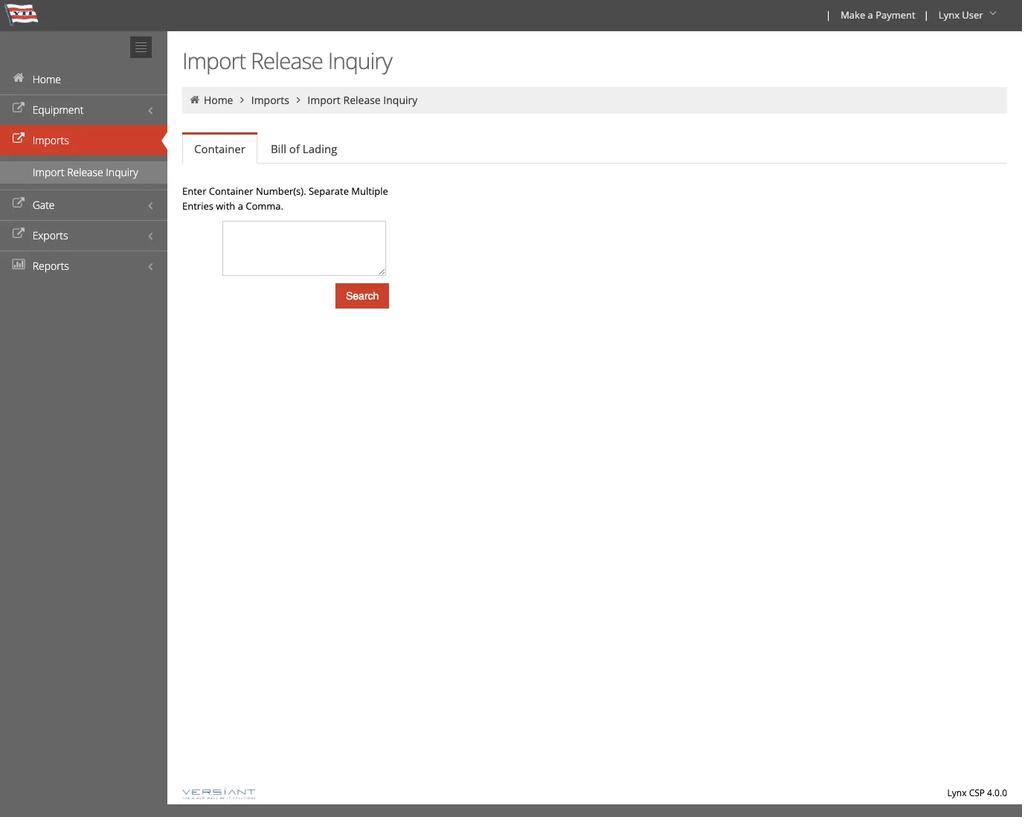Task type: vqa. For each thing, say whether or not it's contained in the screenshot.
a
yes



Task type: describe. For each thing, give the bounding box(es) containing it.
with
[[216, 199, 235, 213]]

0 horizontal spatial imports link
[[0, 125, 167, 156]]

0 horizontal spatial imports
[[32, 133, 69, 147]]

4.0.0
[[988, 787, 1008, 800]]

inquiry for rightmost import release inquiry "link"
[[383, 93, 418, 107]]

equipment link
[[0, 95, 167, 125]]

lading
[[303, 141, 337, 156]]

2 vertical spatial import release inquiry
[[33, 165, 138, 179]]

entries
[[182, 199, 214, 213]]

0 horizontal spatial home
[[32, 72, 61, 86]]

make
[[841, 8, 866, 22]]

home image
[[11, 73, 26, 83]]

home image
[[188, 95, 201, 105]]

enter
[[182, 185, 206, 198]]

gate
[[32, 198, 55, 212]]

container inside enter container number(s).  separate multiple entries with a comma.
[[209, 185, 253, 198]]

exports
[[32, 228, 68, 243]]

bill of lading link
[[259, 134, 349, 164]]

make a payment link
[[834, 0, 921, 31]]

of
[[289, 141, 300, 156]]

equipment
[[32, 103, 84, 117]]

container inside container link
[[194, 141, 246, 156]]

lynx for lynx user
[[939, 8, 960, 22]]

a inside enter container number(s).  separate multiple entries with a comma.
[[238, 199, 243, 213]]

inquiry for left import release inquiry "link"
[[106, 165, 138, 179]]

external link image for equipment
[[11, 103, 26, 114]]

1 vertical spatial release
[[343, 93, 381, 107]]

0 horizontal spatial import release inquiry link
[[0, 161, 167, 184]]

csp
[[969, 787, 985, 800]]

user
[[962, 8, 984, 22]]

1 vertical spatial home
[[204, 93, 233, 107]]

enter container number(s).  separate multiple entries with a comma.
[[182, 185, 388, 213]]

container link
[[182, 135, 257, 164]]

lynx csp 4.0.0
[[948, 787, 1008, 800]]

number(s).
[[256, 185, 306, 198]]

1 vertical spatial import release inquiry
[[308, 93, 418, 107]]

import for rightmost import release inquiry "link"
[[308, 93, 341, 107]]



Task type: locate. For each thing, give the bounding box(es) containing it.
import release inquiry up gate link
[[33, 165, 138, 179]]

1 vertical spatial imports link
[[0, 125, 167, 156]]

0 vertical spatial external link image
[[11, 134, 26, 144]]

search button
[[336, 284, 389, 309]]

2 horizontal spatial release
[[343, 93, 381, 107]]

0 vertical spatial import
[[182, 45, 246, 76]]

1 vertical spatial container
[[209, 185, 253, 198]]

import
[[182, 45, 246, 76], [308, 93, 341, 107], [33, 165, 64, 179]]

1 | from the left
[[826, 8, 831, 22]]

1 horizontal spatial home
[[204, 93, 233, 107]]

1 horizontal spatial import
[[182, 45, 246, 76]]

| left make
[[826, 8, 831, 22]]

1 external link image from the top
[[11, 103, 26, 114]]

separate
[[309, 185, 349, 198]]

1 vertical spatial import release inquiry link
[[0, 161, 167, 184]]

0 vertical spatial import release inquiry
[[182, 45, 392, 76]]

0 vertical spatial imports link
[[251, 93, 289, 107]]

release up angle right image
[[251, 45, 323, 76]]

1 horizontal spatial imports link
[[251, 93, 289, 107]]

bar chart image
[[11, 260, 26, 270]]

release right angle right image
[[343, 93, 381, 107]]

external link image for imports
[[11, 134, 26, 144]]

imports link
[[251, 93, 289, 107], [0, 125, 167, 156]]

lynx
[[939, 8, 960, 22], [948, 787, 967, 800]]

1 horizontal spatial home link
[[204, 93, 233, 107]]

import up home icon at the left
[[182, 45, 246, 76]]

2 external link image from the top
[[11, 229, 26, 240]]

external link image inside exports link
[[11, 229, 26, 240]]

1 vertical spatial import
[[308, 93, 341, 107]]

external link image up bar chart image
[[11, 229, 26, 240]]

import up gate
[[33, 165, 64, 179]]

external link image inside gate link
[[11, 199, 26, 209]]

lynx user link
[[932, 0, 1006, 31]]

import release inquiry right angle right image
[[308, 93, 418, 107]]

a
[[868, 8, 874, 22], [238, 199, 243, 213]]

2 vertical spatial inquiry
[[106, 165, 138, 179]]

release up gate link
[[67, 165, 103, 179]]

external link image inside equipment link
[[11, 103, 26, 114]]

a right with
[[238, 199, 243, 213]]

import for left import release inquiry "link"
[[33, 165, 64, 179]]

imports right angle right icon
[[251, 93, 289, 107]]

0 vertical spatial external link image
[[11, 103, 26, 114]]

exports link
[[0, 220, 167, 251]]

lynx user
[[939, 8, 984, 22]]

imports down equipment
[[32, 133, 69, 147]]

container up with
[[209, 185, 253, 198]]

0 vertical spatial a
[[868, 8, 874, 22]]

search
[[346, 290, 379, 302]]

import release inquiry up angle right image
[[182, 45, 392, 76]]

1 vertical spatial imports
[[32, 133, 69, 147]]

|
[[826, 8, 831, 22], [924, 8, 929, 22]]

0 vertical spatial container
[[194, 141, 246, 156]]

None text field
[[223, 221, 386, 276]]

comma.
[[246, 199, 284, 213]]

imports link right angle right icon
[[251, 93, 289, 107]]

0 vertical spatial home
[[32, 72, 61, 86]]

import release inquiry link up gate link
[[0, 161, 167, 184]]

release
[[251, 45, 323, 76], [343, 93, 381, 107], [67, 165, 103, 179]]

home right home image
[[32, 72, 61, 86]]

2 vertical spatial import
[[33, 165, 64, 179]]

external link image for exports
[[11, 229, 26, 240]]

home link
[[0, 64, 167, 95], [204, 93, 233, 107]]

imports
[[251, 93, 289, 107], [32, 133, 69, 147]]

import release inquiry link right angle right image
[[308, 93, 418, 107]]

angle down image
[[986, 8, 1001, 19]]

1 vertical spatial a
[[238, 199, 243, 213]]

external link image down home image
[[11, 134, 26, 144]]

1 vertical spatial external link image
[[11, 199, 26, 209]]

reports link
[[0, 251, 167, 281]]

1 horizontal spatial |
[[924, 8, 929, 22]]

import release inquiry link
[[308, 93, 418, 107], [0, 161, 167, 184]]

external link image down home image
[[11, 103, 26, 114]]

1 vertical spatial external link image
[[11, 229, 26, 240]]

0 horizontal spatial import
[[33, 165, 64, 179]]

1 horizontal spatial imports
[[251, 93, 289, 107]]

home left angle right icon
[[204, 93, 233, 107]]

home link left angle right icon
[[204, 93, 233, 107]]

home
[[32, 72, 61, 86], [204, 93, 233, 107]]

0 horizontal spatial release
[[67, 165, 103, 179]]

angle right image
[[292, 95, 305, 105]]

0 horizontal spatial |
[[826, 8, 831, 22]]

1 horizontal spatial import release inquiry link
[[308, 93, 418, 107]]

reports
[[32, 259, 69, 273]]

1 vertical spatial lynx
[[948, 787, 967, 800]]

a right make
[[868, 8, 874, 22]]

0 vertical spatial release
[[251, 45, 323, 76]]

import inside "link"
[[33, 165, 64, 179]]

versiant image
[[182, 789, 255, 800]]

inquiry
[[328, 45, 392, 76], [383, 93, 418, 107], [106, 165, 138, 179]]

lynx left csp
[[948, 787, 967, 800]]

external link image for gate
[[11, 199, 26, 209]]

container
[[194, 141, 246, 156], [209, 185, 253, 198]]

gate link
[[0, 190, 167, 220]]

multiple
[[352, 185, 388, 198]]

1 vertical spatial inquiry
[[383, 93, 418, 107]]

imports link down equipment
[[0, 125, 167, 156]]

0 vertical spatial imports
[[251, 93, 289, 107]]

external link image
[[11, 103, 26, 114], [11, 229, 26, 240]]

angle right image
[[236, 95, 249, 105]]

2 | from the left
[[924, 8, 929, 22]]

make a payment
[[841, 8, 916, 22]]

container up enter
[[194, 141, 246, 156]]

0 horizontal spatial home link
[[0, 64, 167, 95]]

1 external link image from the top
[[11, 134, 26, 144]]

2 horizontal spatial import
[[308, 93, 341, 107]]

bill
[[271, 141, 286, 156]]

inquiry inside "link"
[[106, 165, 138, 179]]

1 horizontal spatial a
[[868, 8, 874, 22]]

0 vertical spatial import release inquiry link
[[308, 93, 418, 107]]

lynx for lynx csp 4.0.0
[[948, 787, 967, 800]]

external link image left gate
[[11, 199, 26, 209]]

2 vertical spatial release
[[67, 165, 103, 179]]

| right "payment"
[[924, 8, 929, 22]]

external link image
[[11, 134, 26, 144], [11, 199, 26, 209]]

import right angle right image
[[308, 93, 341, 107]]

1 horizontal spatial release
[[251, 45, 323, 76]]

lynx left 'user' on the right top of the page
[[939, 8, 960, 22]]

2 external link image from the top
[[11, 199, 26, 209]]

0 vertical spatial lynx
[[939, 8, 960, 22]]

bill of lading
[[271, 141, 337, 156]]

0 vertical spatial inquiry
[[328, 45, 392, 76]]

payment
[[876, 8, 916, 22]]

import release inquiry
[[182, 45, 392, 76], [308, 93, 418, 107], [33, 165, 138, 179]]

home link up equipment
[[0, 64, 167, 95]]

0 horizontal spatial a
[[238, 199, 243, 213]]



